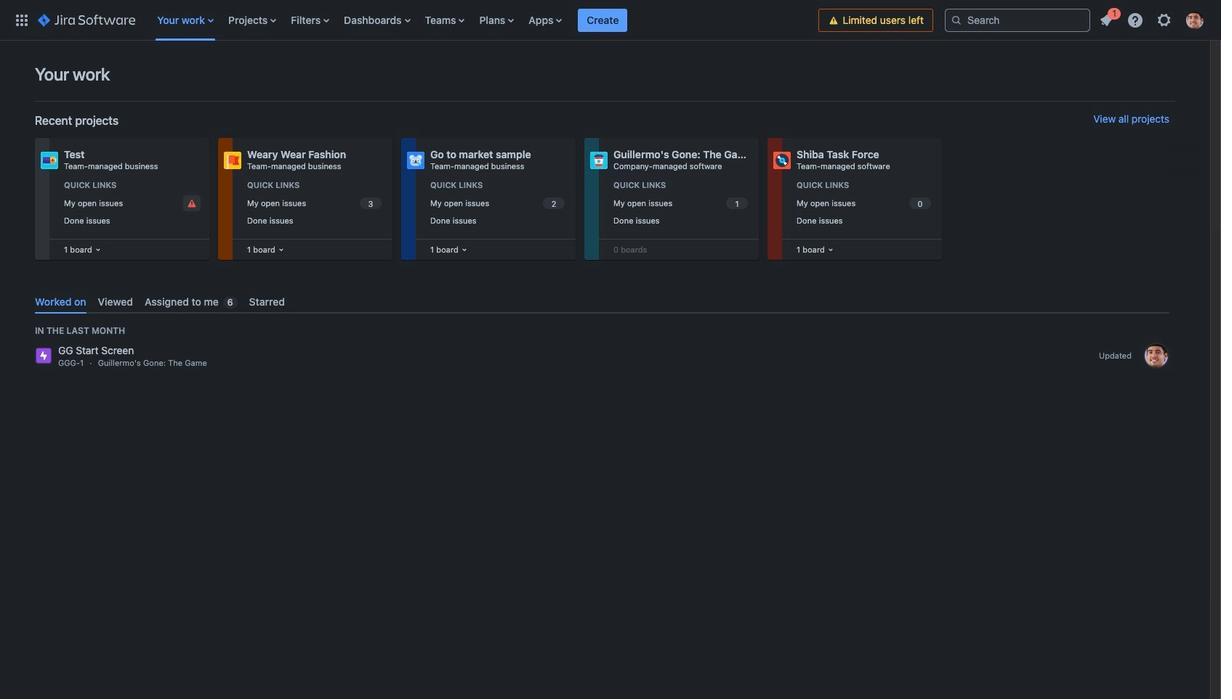 Task type: vqa. For each thing, say whether or not it's contained in the screenshot.
banner
yes



Task type: locate. For each thing, give the bounding box(es) containing it.
2 board image from the left
[[458, 244, 470, 256]]

0 horizontal spatial list
[[150, 0, 819, 40]]

list item inside list
[[1093, 5, 1121, 32]]

tab list
[[29, 290, 1175, 314]]

notifications image
[[1098, 11, 1115, 29]]

Search field
[[945, 8, 1090, 32]]

board image
[[92, 244, 104, 256]]

list
[[150, 0, 819, 40], [1093, 5, 1212, 33]]

0 horizontal spatial board image
[[275, 244, 287, 256]]

banner
[[0, 0, 1221, 41]]

2 horizontal spatial board image
[[825, 244, 836, 256]]

None search field
[[945, 8, 1090, 32]]

appswitcher icon image
[[13, 11, 31, 29]]

1 horizontal spatial board image
[[458, 244, 470, 256]]

board image
[[275, 244, 287, 256], [458, 244, 470, 256], [825, 244, 836, 256]]

jira software image
[[38, 11, 135, 29], [38, 11, 135, 29]]

list item
[[578, 0, 628, 40], [1093, 5, 1121, 32]]

1 horizontal spatial list
[[1093, 5, 1212, 33]]

your profile and settings image
[[1186, 11, 1204, 29]]

1 horizontal spatial list item
[[1093, 5, 1121, 32]]

0 horizontal spatial list item
[[578, 0, 628, 40]]



Task type: describe. For each thing, give the bounding box(es) containing it.
3 board image from the left
[[825, 244, 836, 256]]

help image
[[1127, 11, 1144, 29]]

settings image
[[1156, 11, 1173, 29]]

1 board image from the left
[[275, 244, 287, 256]]

primary element
[[9, 0, 819, 40]]

search image
[[951, 14, 962, 26]]



